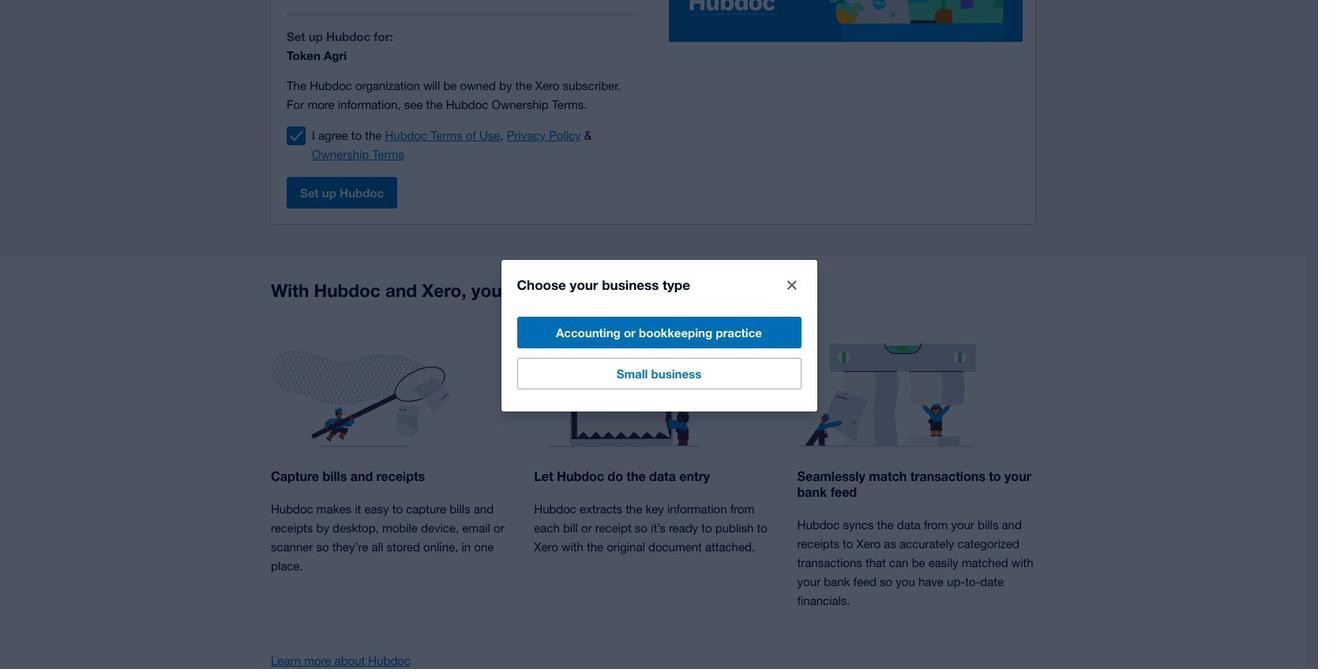 Task type: vqa. For each thing, say whether or not it's contained in the screenshot.
"CATEGORIZED"
yes



Task type: describe. For each thing, give the bounding box(es) containing it.
financials.
[[798, 594, 851, 608]]

subscriber.
[[563, 79, 621, 92]]

hubdoc down agri
[[310, 79, 352, 92]]

original
[[607, 541, 646, 554]]

xero inside hubdoc extracts the key information from each bill or receipt so it's ready to publish to xero with the original document attached.
[[534, 541, 559, 554]]

to inside i agree to the hubdoc terms of use , privacy policy & ownership terms
[[351, 129, 362, 142]]

0 vertical spatial receipts
[[377, 469, 425, 484]]

let hubdoc do the data entry
[[534, 469, 711, 484]]

hubdoc left the do
[[557, 469, 604, 484]]

token
[[287, 48, 321, 62]]

as
[[885, 537, 897, 551]]

you inside hubdoc syncs the data from your bills and receipts to xero as accurately categorized transactions that can be easily matched with your bank feed so you have up-to-date financials.
[[896, 575, 916, 589]]

so inside hubdoc syncs the data from your bills and receipts to xero as accurately categorized transactions that can be easily matched with your bank feed so you have up-to-date financials.
[[880, 575, 893, 589]]

with
[[271, 280, 309, 301]]

and left xero,
[[386, 280, 417, 301]]

close image
[[776, 269, 808, 301]]

terms.
[[552, 98, 587, 111]]

receipts for seamlessly match transactions to your bank feed
[[798, 537, 840, 551]]

capture bills and receipts
[[271, 469, 425, 484]]

by inside hubdoc makes it easy to capture bills and receipts by desktop, mobile device, email or scanner so they're all stored online, in one place.
[[317, 522, 329, 535]]

the hubdoc organization will be owned by the xero subscriber. for more information, see the hubdoc ownership terms.
[[287, 79, 621, 111]]

learn
[[271, 654, 301, 668]]

&
[[585, 129, 592, 142]]

the down receipt
[[587, 541, 604, 554]]

publish
[[716, 522, 754, 535]]

owned
[[460, 79, 496, 92]]

by inside the hubdoc organization will be owned by the xero subscriber. for more information, see the hubdoc ownership terms.
[[499, 79, 512, 92]]

to inside hubdoc syncs the data from your bills and receipts to xero as accurately categorized transactions that can be easily matched with your bank feed so you have up-to-date financials.
[[843, 537, 854, 551]]

feed inside seamlessly match transactions to your bank feed
[[831, 484, 858, 499]]

ownership terms link
[[312, 148, 404, 161]]

small
[[617, 366, 648, 381]]

to inside hubdoc makes it easy to capture bills and receipts by desktop, mobile device, email or scanner so they're all stored online, in one place.
[[393, 503, 403, 516]]

bank inside seamlessly match transactions to your bank feed
[[798, 484, 828, 499]]

hubdoc inside set up hubdoc for: token agri
[[326, 29, 371, 43]]

0 vertical spatial business
[[602, 276, 659, 293]]

receipt
[[596, 522, 632, 535]]

hubdoc extracts the key information from each bill or receipt so it's ready to publish to xero with the original document attached.
[[534, 503, 768, 554]]

and inside hubdoc makes it easy to capture bills and receipts by desktop, mobile device, email or scanner so they're all stored online, in one place.
[[474, 503, 494, 516]]

accounting
[[556, 325, 621, 339]]

0 horizontal spatial you
[[472, 280, 502, 301]]

so inside hubdoc extracts the key information from each bill or receipt so it's ready to publish to xero with the original document attached.
[[635, 522, 648, 535]]

receipts for capture bills and receipts
[[271, 522, 313, 535]]

categorized
[[958, 537, 1020, 551]]

set up hubdoc for: token agri
[[287, 29, 393, 62]]

set up hubdoc button
[[287, 177, 398, 209]]

see
[[404, 98, 423, 111]]

or inside hubdoc extracts the key information from each bill or receipt so it's ready to publish to xero with the original document attached.
[[582, 522, 592, 535]]

document
[[649, 541, 702, 554]]

hubdoc right with
[[314, 280, 381, 301]]

privacy
[[507, 129, 546, 142]]

with inside hubdoc extracts the key information from each bill or receipt so it's ready to publish to xero with the original document attached.
[[562, 541, 584, 554]]

or inside hubdoc makes it easy to capture bills and receipts by desktop, mobile device, email or scanner so they're all stored online, in one place.
[[494, 522, 505, 535]]

from inside hubdoc extracts the key information from each bill or receipt so it's ready to publish to xero with the original document attached.
[[731, 503, 755, 516]]

the left "key"
[[626, 503, 643, 516]]

set for set up hubdoc for: token agri
[[287, 29, 306, 43]]

i agree to the hubdoc terms of use , privacy policy & ownership terms
[[312, 129, 592, 161]]

agri
[[324, 48, 347, 62]]

,
[[501, 129, 504, 142]]

in
[[462, 541, 471, 554]]

i
[[312, 129, 315, 142]]

type
[[663, 276, 691, 293]]

and inside hubdoc syncs the data from your bills and receipts to xero as accurately categorized transactions that can be easily matched with your bank feed so you have up-to-date financials.
[[1003, 518, 1023, 532]]

bills for seamlessly
[[978, 518, 999, 532]]

xero,
[[422, 280, 467, 301]]

seamlessly match transactions to your bank feed
[[798, 469, 1032, 499]]

0 horizontal spatial terms
[[373, 148, 404, 161]]

that
[[866, 556, 887, 570]]

capture
[[406, 503, 447, 516]]

0 vertical spatial bills
[[323, 469, 347, 484]]

let
[[534, 469, 554, 484]]

be inside hubdoc syncs the data from your bills and receipts to xero as accurately categorized transactions that can be easily matched with your bank feed so you have up-to-date financials.
[[912, 556, 926, 570]]

accounting or bookkeeping practice button
[[517, 317, 802, 348]]

and up it on the bottom
[[351, 469, 373, 484]]

choose
[[517, 276, 567, 293]]

or inside button
[[624, 325, 636, 339]]

the
[[287, 79, 307, 92]]

up-
[[948, 575, 966, 589]]

up for set up hubdoc
[[322, 186, 337, 200]]

with hubdoc and xero, you can:
[[271, 280, 543, 301]]

policy
[[549, 129, 581, 142]]

seamlessly
[[798, 469, 866, 484]]

hubdoc inside button
[[340, 186, 384, 200]]

extracts
[[580, 503, 623, 516]]

up for set up hubdoc for: token agri
[[309, 29, 323, 43]]

one
[[474, 541, 494, 554]]

learn more about hubdoc link
[[271, 654, 411, 668]]

bill
[[563, 522, 578, 535]]

entry
[[680, 469, 711, 484]]

scanner
[[271, 541, 313, 554]]

ownership inside i agree to the hubdoc terms of use , privacy policy & ownership terms
[[312, 148, 369, 161]]

privacy policy link
[[507, 129, 581, 142]]

stored
[[387, 541, 420, 554]]

attached.
[[706, 541, 756, 554]]

practice
[[716, 325, 763, 339]]

can
[[890, 556, 909, 570]]

will
[[424, 79, 440, 92]]

for:
[[374, 29, 393, 43]]

so inside hubdoc makes it easy to capture bills and receipts by desktop, mobile device, email or scanner so they're all stored online, in one place.
[[317, 541, 329, 554]]

online,
[[424, 541, 459, 554]]

email
[[463, 522, 491, 535]]

feed inside hubdoc syncs the data from your bills and receipts to xero as accurately categorized transactions that can be easily matched with your bank feed so you have up-to-date financials.
[[854, 575, 877, 589]]

xero inside hubdoc syncs the data from your bills and receipts to xero as accurately categorized transactions that can be easily matched with your bank feed so you have up-to-date financials.
[[857, 537, 881, 551]]

use
[[480, 129, 501, 142]]

be inside the hubdoc organization will be owned by the xero subscriber. for more information, see the hubdoc ownership terms.
[[444, 79, 457, 92]]

for
[[287, 98, 304, 111]]



Task type: locate. For each thing, give the bounding box(es) containing it.
receipts up financials.
[[798, 537, 840, 551]]

business down bookkeeping
[[652, 366, 702, 381]]

they're
[[333, 541, 369, 554]]

0 horizontal spatial so
[[317, 541, 329, 554]]

0 vertical spatial bank
[[798, 484, 828, 499]]

choose your business type dialog
[[501, 260, 818, 411]]

1 horizontal spatial you
[[896, 575, 916, 589]]

receipts inside hubdoc syncs the data from your bills and receipts to xero as accurately categorized transactions that can be easily matched with your bank feed so you have up-to-date financials.
[[798, 537, 840, 551]]

up up the token
[[309, 29, 323, 43]]

small business
[[617, 366, 702, 381]]

data
[[650, 469, 676, 484], [898, 518, 921, 532]]

device,
[[421, 522, 459, 535]]

data up accurately
[[898, 518, 921, 532]]

0 vertical spatial from
[[731, 503, 755, 516]]

hubdoc right about
[[369, 654, 411, 668]]

to down information
[[702, 522, 713, 535]]

0 vertical spatial by
[[499, 79, 512, 92]]

from up accurately
[[924, 518, 949, 532]]

0 vertical spatial set
[[287, 29, 306, 43]]

xero down each
[[534, 541, 559, 554]]

1 horizontal spatial so
[[635, 522, 648, 535]]

ownership up privacy
[[492, 98, 549, 111]]

from up publish
[[731, 503, 755, 516]]

it
[[355, 503, 361, 516]]

you
[[472, 280, 502, 301], [896, 575, 916, 589]]

each
[[534, 522, 560, 535]]

xero inside the hubdoc organization will be owned by the xero subscriber. for more information, see the hubdoc ownership terms.
[[536, 79, 560, 92]]

more
[[308, 98, 335, 111], [304, 654, 331, 668]]

1 vertical spatial ownership
[[312, 148, 369, 161]]

of
[[466, 129, 476, 142]]

easily
[[929, 556, 959, 570]]

place.
[[271, 560, 303, 573]]

0 horizontal spatial with
[[562, 541, 584, 554]]

1 vertical spatial bank
[[824, 575, 851, 589]]

about
[[335, 654, 365, 668]]

1 vertical spatial so
[[317, 541, 329, 554]]

1 vertical spatial data
[[898, 518, 921, 532]]

the right the do
[[627, 469, 646, 484]]

2 horizontal spatial bills
[[978, 518, 999, 532]]

can:
[[507, 280, 543, 301]]

data inside hubdoc syncs the data from your bills and receipts to xero as accurately categorized transactions that can be easily matched with your bank feed so you have up-to-date financials.
[[898, 518, 921, 532]]

1 vertical spatial from
[[924, 518, 949, 532]]

0 horizontal spatial ownership
[[312, 148, 369, 161]]

information
[[668, 503, 727, 516]]

matched
[[962, 556, 1009, 570]]

2 horizontal spatial receipts
[[798, 537, 840, 551]]

from
[[731, 503, 755, 516], [924, 518, 949, 532]]

your inside dialog
[[570, 276, 599, 293]]

desktop,
[[333, 522, 379, 535]]

0 horizontal spatial be
[[444, 79, 457, 92]]

have
[[919, 575, 944, 589]]

by down makes
[[317, 522, 329, 535]]

2 vertical spatial bills
[[978, 518, 999, 532]]

ownership inside the hubdoc organization will be owned by the xero subscriber. for more information, see the hubdoc ownership terms.
[[492, 98, 549, 111]]

be right will
[[444, 79, 457, 92]]

0 vertical spatial up
[[309, 29, 323, 43]]

to up ownership terms link
[[351, 129, 362, 142]]

with down bill
[[562, 541, 584, 554]]

1 horizontal spatial from
[[924, 518, 949, 532]]

1 vertical spatial receipts
[[271, 522, 313, 535]]

hubdoc syncs the data from your bills and receipts to xero as accurately categorized transactions that can be easily matched with your bank feed so you have up-to-date financials.
[[798, 518, 1034, 608]]

business left type
[[602, 276, 659, 293]]

receipts inside hubdoc makes it easy to capture bills and receipts by desktop, mobile device, email or scanner so they're all stored online, in one place.
[[271, 522, 313, 535]]

hubdoc makes it easy to capture bills and receipts by desktop, mobile device, email or scanner so they're all stored online, in one place.
[[271, 503, 505, 573]]

1 vertical spatial feed
[[854, 575, 877, 589]]

set for set up hubdoc
[[300, 186, 319, 200]]

the up ownership terms link
[[365, 129, 382, 142]]

hubdoc down see
[[385, 129, 428, 142]]

feed down that
[[854, 575, 877, 589]]

bills up categorized
[[978, 518, 999, 532]]

1 vertical spatial with
[[1012, 556, 1034, 570]]

or right the email
[[494, 522, 505, 535]]

learn more about hubdoc
[[271, 654, 411, 668]]

accounting or bookkeeping practice
[[556, 325, 763, 339]]

set
[[287, 29, 306, 43], [300, 186, 319, 200]]

0 vertical spatial feed
[[831, 484, 858, 499]]

small business button
[[517, 358, 802, 389]]

up inside set up hubdoc for: token agri
[[309, 29, 323, 43]]

1 horizontal spatial data
[[898, 518, 921, 532]]

0 horizontal spatial receipts
[[271, 522, 313, 535]]

bank down seamlessly
[[798, 484, 828, 499]]

data left "entry"
[[650, 469, 676, 484]]

0 vertical spatial terms
[[431, 129, 463, 142]]

date
[[981, 575, 1005, 589]]

bills inside hubdoc syncs the data from your bills and receipts to xero as accurately categorized transactions that can be easily matched with your bank feed so you have up-to-date financials.
[[978, 518, 999, 532]]

receipts
[[377, 469, 425, 484], [271, 522, 313, 535], [798, 537, 840, 551]]

bills inside hubdoc makes it easy to capture bills and receipts by desktop, mobile device, email or scanner so they're all stored online, in one place.
[[450, 503, 471, 516]]

the up as
[[878, 518, 894, 532]]

to up mobile
[[393, 503, 403, 516]]

agree
[[319, 129, 348, 142]]

0 vertical spatial you
[[472, 280, 502, 301]]

up inside button
[[322, 186, 337, 200]]

0 horizontal spatial transactions
[[798, 556, 863, 570]]

so down that
[[880, 575, 893, 589]]

transactions right match on the bottom
[[911, 469, 986, 484]]

set inside set up hubdoc for: token agri
[[287, 29, 306, 43]]

and up the email
[[474, 503, 494, 516]]

1 horizontal spatial or
[[582, 522, 592, 535]]

set down i
[[300, 186, 319, 200]]

hubdoc down capture
[[271, 503, 313, 516]]

bank inside hubdoc syncs the data from your bills and receipts to xero as accurately categorized transactions that can be easily matched with your bank feed so you have up-to-date financials.
[[824, 575, 851, 589]]

or right bill
[[582, 522, 592, 535]]

and
[[386, 280, 417, 301], [351, 469, 373, 484], [474, 503, 494, 516], [1003, 518, 1023, 532]]

or up small
[[624, 325, 636, 339]]

be
[[444, 79, 457, 92], [912, 556, 926, 570]]

to right publish
[[758, 522, 768, 535]]

0 horizontal spatial by
[[317, 522, 329, 535]]

transactions up financials.
[[798, 556, 863, 570]]

to up categorized
[[990, 469, 1002, 484]]

hubdoc inside hubdoc extracts the key information from each bill or receipt so it's ready to publish to xero with the original document attached.
[[534, 503, 577, 516]]

be right can
[[912, 556, 926, 570]]

do
[[608, 469, 623, 484]]

with right matched
[[1012, 556, 1034, 570]]

0 vertical spatial so
[[635, 522, 648, 535]]

easy
[[365, 503, 389, 516]]

and up categorized
[[1003, 518, 1023, 532]]

bills
[[323, 469, 347, 484], [450, 503, 471, 516], [978, 518, 999, 532]]

to inside seamlessly match transactions to your bank feed
[[990, 469, 1002, 484]]

to-
[[966, 575, 981, 589]]

feed down seamlessly
[[831, 484, 858, 499]]

1 horizontal spatial bills
[[450, 503, 471, 516]]

1 horizontal spatial with
[[1012, 556, 1034, 570]]

choose your business type
[[517, 276, 691, 293]]

transactions
[[911, 469, 986, 484], [798, 556, 863, 570]]

1 vertical spatial business
[[652, 366, 702, 381]]

1 vertical spatial by
[[317, 522, 329, 535]]

bills for capture
[[450, 503, 471, 516]]

1 horizontal spatial transactions
[[911, 469, 986, 484]]

hubdoc terms of use link
[[385, 129, 501, 142]]

1 vertical spatial set
[[300, 186, 319, 200]]

business inside button
[[652, 366, 702, 381]]

2 vertical spatial receipts
[[798, 537, 840, 551]]

your
[[570, 276, 599, 293], [1005, 469, 1032, 484], [952, 518, 975, 532], [798, 575, 821, 589]]

1 horizontal spatial by
[[499, 79, 512, 92]]

organization
[[356, 79, 420, 92]]

more right learn
[[304, 654, 331, 668]]

syncs
[[844, 518, 874, 532]]

0 vertical spatial be
[[444, 79, 457, 92]]

set up hubdoc
[[300, 186, 384, 200]]

0 vertical spatial more
[[308, 98, 335, 111]]

hubdoc inside hubdoc makes it easy to capture bills and receipts by desktop, mobile device, email or scanner so they're all stored online, in one place.
[[271, 503, 313, 516]]

0 horizontal spatial bills
[[323, 469, 347, 484]]

more inside the hubdoc organization will be owned by the xero subscriber. for more information, see the hubdoc ownership terms.
[[308, 98, 335, 111]]

match
[[869, 469, 907, 484]]

hubdoc inside i agree to the hubdoc terms of use , privacy policy & ownership terms
[[385, 129, 428, 142]]

the
[[516, 79, 532, 92], [426, 98, 443, 111], [365, 129, 382, 142], [627, 469, 646, 484], [626, 503, 643, 516], [878, 518, 894, 532], [587, 541, 604, 554]]

xero up terms.
[[536, 79, 560, 92]]

1 vertical spatial bills
[[450, 503, 471, 516]]

bills up the email
[[450, 503, 471, 516]]

1 horizontal spatial receipts
[[377, 469, 425, 484]]

2 horizontal spatial or
[[624, 325, 636, 339]]

by right owned
[[499, 79, 512, 92]]

up down ownership terms link
[[322, 186, 337, 200]]

1 vertical spatial be
[[912, 556, 926, 570]]

0 horizontal spatial or
[[494, 522, 505, 535]]

to down syncs on the bottom right
[[843, 537, 854, 551]]

0 horizontal spatial data
[[650, 469, 676, 484]]

information,
[[338, 98, 401, 111]]

bills up makes
[[323, 469, 347, 484]]

bank up financials.
[[824, 575, 851, 589]]

up
[[309, 29, 323, 43], [322, 186, 337, 200]]

with inside hubdoc syncs the data from your bills and receipts to xero as accurately categorized transactions that can be easily matched with your bank feed so you have up-to-date financials.
[[1012, 556, 1034, 570]]

hubdoc inside hubdoc syncs the data from your bills and receipts to xero as accurately categorized transactions that can be easily matched with your bank feed so you have up-to-date financials.
[[798, 518, 840, 532]]

0 vertical spatial ownership
[[492, 98, 549, 111]]

terms down the information,
[[373, 148, 404, 161]]

your inside seamlessly match transactions to your bank feed
[[1005, 469, 1032, 484]]

accurately
[[900, 537, 955, 551]]

with
[[562, 541, 584, 554], [1012, 556, 1034, 570]]

0 vertical spatial with
[[562, 541, 584, 554]]

capture
[[271, 469, 319, 484]]

transactions inside seamlessly match transactions to your bank feed
[[911, 469, 986, 484]]

1 horizontal spatial be
[[912, 556, 926, 570]]

ownership down agree
[[312, 148, 369, 161]]

the inside hubdoc syncs the data from your bills and receipts to xero as accurately categorized transactions that can be easily matched with your bank feed so you have up-to-date financials.
[[878, 518, 894, 532]]

0 horizontal spatial from
[[731, 503, 755, 516]]

hubdoc down ownership terms link
[[340, 186, 384, 200]]

0 vertical spatial transactions
[[911, 469, 986, 484]]

makes
[[317, 503, 352, 516]]

key
[[646, 503, 664, 516]]

you down can
[[896, 575, 916, 589]]

2 vertical spatial so
[[880, 575, 893, 589]]

by
[[499, 79, 512, 92], [317, 522, 329, 535]]

the inside i agree to the hubdoc terms of use , privacy policy & ownership terms
[[365, 129, 382, 142]]

1 horizontal spatial ownership
[[492, 98, 549, 111]]

set inside button
[[300, 186, 319, 200]]

so left they're
[[317, 541, 329, 554]]

bookkeeping
[[639, 325, 713, 339]]

1 vertical spatial transactions
[[798, 556, 863, 570]]

mobile
[[382, 522, 418, 535]]

1 vertical spatial up
[[322, 186, 337, 200]]

so left it's
[[635, 522, 648, 535]]

hubdoc up agri
[[326, 29, 371, 43]]

transactions inside hubdoc syncs the data from your bills and receipts to xero as accurately categorized transactions that can be easily matched with your bank feed so you have up-to-date financials.
[[798, 556, 863, 570]]

business
[[602, 276, 659, 293], [652, 366, 702, 381]]

1 vertical spatial you
[[896, 575, 916, 589]]

bank
[[798, 484, 828, 499], [824, 575, 851, 589]]

xero
[[536, 79, 560, 92], [857, 537, 881, 551], [534, 541, 559, 554]]

receipts up scanner
[[271, 522, 313, 535]]

hubdoc left syncs on the bottom right
[[798, 518, 840, 532]]

the down will
[[426, 98, 443, 111]]

the right owned
[[516, 79, 532, 92]]

all
[[372, 541, 383, 554]]

terms left of
[[431, 129, 463, 142]]

set up the token
[[287, 29, 306, 43]]

xero up that
[[857, 537, 881, 551]]

from inside hubdoc syncs the data from your bills and receipts to xero as accurately categorized transactions that can be easily matched with your bank feed so you have up-to-date financials.
[[924, 518, 949, 532]]

hubdoc down owned
[[446, 98, 489, 111]]

you left can:
[[472, 280, 502, 301]]

0 vertical spatial data
[[650, 469, 676, 484]]

ready
[[669, 522, 699, 535]]

it's
[[651, 522, 666, 535]]

1 vertical spatial more
[[304, 654, 331, 668]]

1 horizontal spatial terms
[[431, 129, 463, 142]]

more right 'for'
[[308, 98, 335, 111]]

hubdoc up each
[[534, 503, 577, 516]]

1 vertical spatial terms
[[373, 148, 404, 161]]

receipts up easy
[[377, 469, 425, 484]]

2 horizontal spatial so
[[880, 575, 893, 589]]



